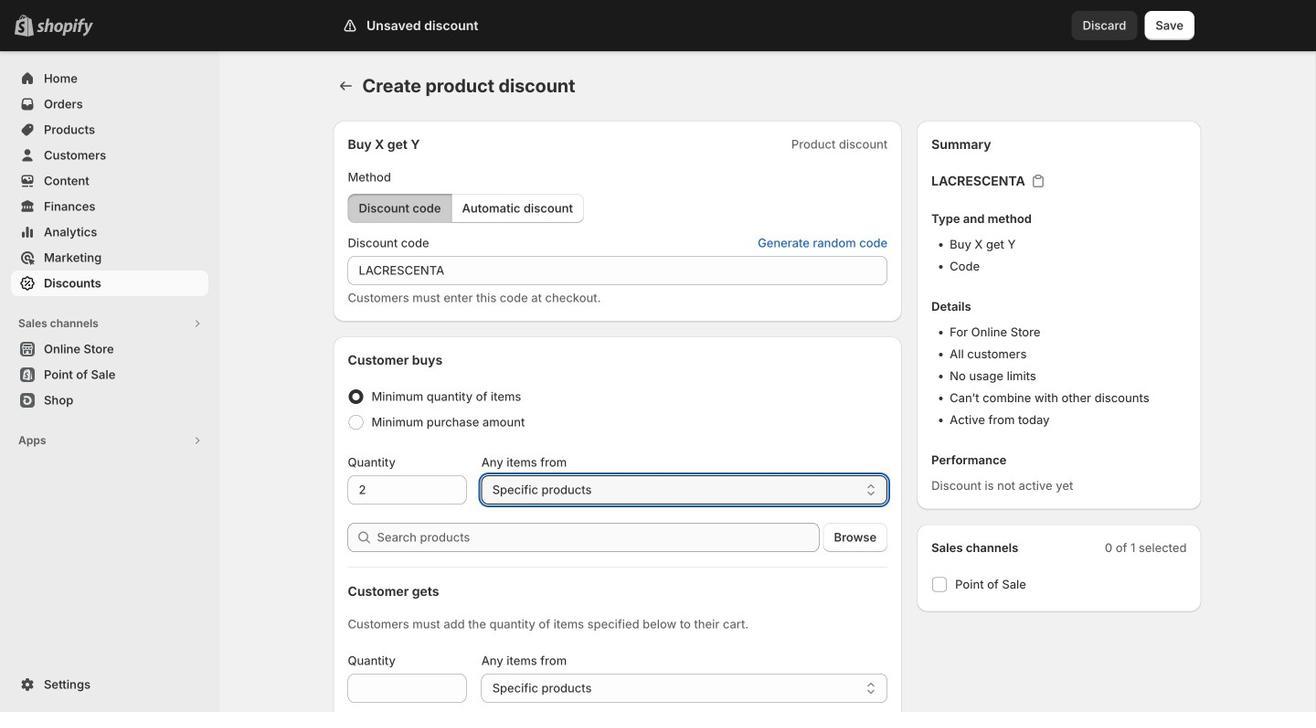 Task type: locate. For each thing, give the bounding box(es) containing it.
None text field
[[348, 256, 888, 285], [348, 674, 467, 703], [348, 256, 888, 285], [348, 674, 467, 703]]

None text field
[[348, 475, 467, 505]]

shopify image
[[37, 18, 93, 36]]

Search products text field
[[377, 523, 820, 552]]



Task type: vqa. For each thing, say whether or not it's contained in the screenshot.
My Store icon
no



